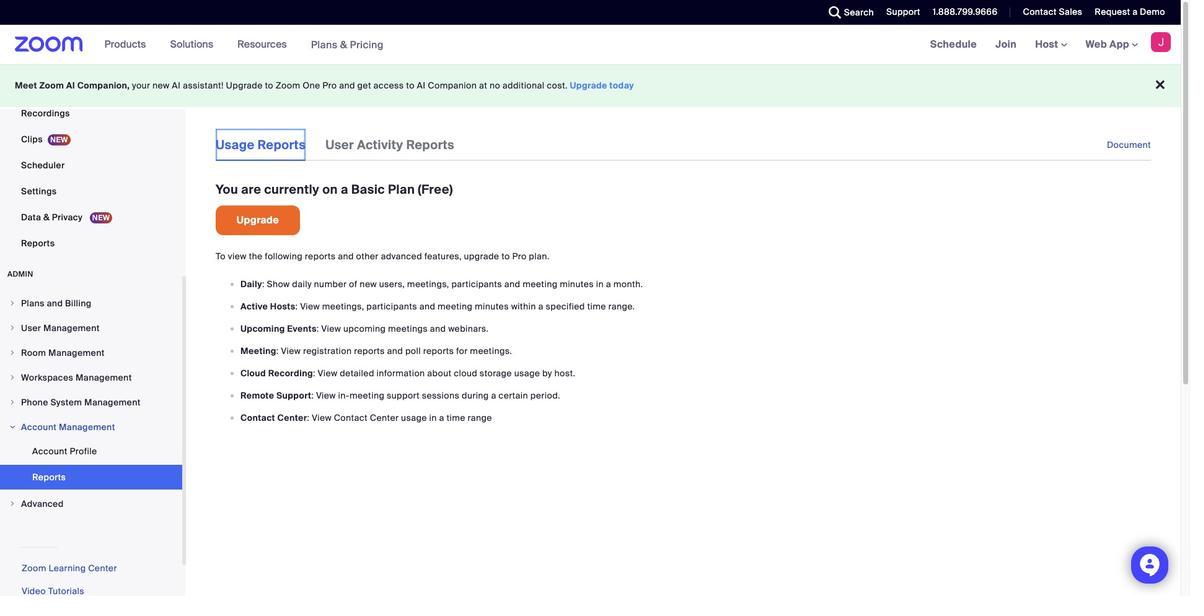 Task type: locate. For each thing, give the bounding box(es) containing it.
and left billing
[[47, 298, 63, 309]]

to right the access
[[406, 80, 415, 91]]

1 horizontal spatial time
[[587, 301, 606, 312]]

a left demo
[[1133, 6, 1138, 17]]

time
[[587, 301, 606, 312], [447, 413, 465, 424]]

usage left by
[[514, 368, 540, 379]]

certain
[[499, 391, 528, 402]]

contact down the remote
[[241, 413, 275, 424]]

right image left user management
[[9, 325, 16, 332]]

meet zoom ai companion, your new ai assistant! upgrade to zoom one pro and get access to ai companion at no additional cost. upgrade today
[[15, 80, 634, 91]]

1 vertical spatial right image
[[9, 325, 16, 332]]

in-
[[338, 391, 350, 402]]

right image left phone
[[9, 399, 16, 407]]

usage
[[216, 137, 255, 153]]

zoom learning center link
[[22, 563, 117, 575]]

0 horizontal spatial meetings,
[[322, 301, 364, 312]]

in down sessions
[[429, 413, 437, 424]]

participants down upgrade
[[452, 279, 502, 290]]

and left other
[[338, 251, 354, 262]]

view down registration
[[318, 368, 338, 379]]

management down billing
[[43, 323, 100, 334]]

1 horizontal spatial participants
[[452, 279, 502, 290]]

right image
[[9, 374, 16, 382], [9, 399, 16, 407], [9, 424, 16, 431], [9, 501, 16, 508]]

view for hosts
[[300, 301, 320, 312]]

remote
[[241, 391, 274, 402]]

plan
[[388, 182, 415, 198]]

: down registration
[[313, 368, 315, 379]]

contact center : view contact center usage in a time range
[[241, 413, 492, 424]]

support down recording
[[276, 391, 311, 402]]

reports down data
[[21, 238, 55, 249]]

companion,
[[77, 80, 130, 91]]

1 vertical spatial &
[[43, 212, 50, 223]]

: up registration
[[317, 324, 319, 335]]

0 horizontal spatial new
[[153, 80, 170, 91]]

1 horizontal spatial &
[[340, 38, 347, 51]]

and left get
[[339, 80, 355, 91]]

right image inside account management "menu item"
[[9, 424, 16, 431]]

user up room
[[21, 323, 41, 334]]

reports for registration
[[354, 346, 385, 357]]

sales
[[1059, 6, 1083, 17]]

recordings
[[21, 108, 70, 119]]

reports up about
[[423, 346, 454, 357]]

1 horizontal spatial reports
[[354, 346, 385, 357]]

right image inside room management menu item
[[9, 350, 16, 357]]

room management menu item
[[0, 342, 182, 365]]

0 horizontal spatial participants
[[367, 301, 417, 312]]

0 horizontal spatial time
[[447, 413, 465, 424]]

& right data
[[43, 212, 50, 223]]

and down active hosts : view meetings, participants and meeting minutes within a specified time range.
[[430, 324, 446, 335]]

right image inside advanced menu item
[[9, 501, 16, 508]]

2 horizontal spatial meeting
[[523, 279, 558, 290]]

management up phone system management 'menu item'
[[76, 373, 132, 384]]

right image inside the user management menu item
[[9, 325, 16, 332]]

upcoming
[[241, 324, 285, 335]]

meetings navigation
[[921, 25, 1181, 65]]

0 vertical spatial user
[[326, 137, 354, 153]]

workspaces management menu item
[[0, 366, 182, 390]]

billing
[[65, 298, 91, 309]]

1 vertical spatial user
[[21, 323, 41, 334]]

1 horizontal spatial minutes
[[560, 279, 594, 290]]

view up registration
[[321, 324, 341, 335]]

right image for account
[[9, 424, 16, 431]]

1 horizontal spatial pro
[[512, 251, 527, 262]]

view for events
[[321, 324, 341, 335]]

today
[[610, 80, 634, 91]]

: down recording
[[307, 413, 310, 424]]

reports
[[258, 137, 306, 153], [406, 137, 454, 153], [21, 238, 55, 249], [32, 472, 66, 484]]

usage down support
[[401, 413, 427, 424]]

2 horizontal spatial ai
[[417, 80, 426, 91]]

ai left companion
[[417, 80, 426, 91]]

banner containing products
[[0, 25, 1181, 65]]

view for support
[[316, 391, 336, 402]]

& inside data & privacy link
[[43, 212, 50, 223]]

view
[[228, 251, 247, 262]]

usage reports link
[[216, 129, 306, 161]]

cost.
[[547, 80, 568, 91]]

center down remote support : view in-meeting support sessions during a certain period.
[[370, 413, 399, 424]]

0 vertical spatial usage
[[514, 368, 540, 379]]

meeting down daily : show daily number of new users, meetings, participants and meeting minutes in a month.
[[438, 301, 473, 312]]

0 horizontal spatial center
[[88, 563, 117, 575]]

reports link down data & privacy link
[[0, 231, 182, 256]]

user inside menu item
[[21, 323, 41, 334]]

right image
[[9, 300, 16, 307], [9, 325, 16, 332], [9, 350, 16, 357]]

pro left plan.
[[512, 251, 527, 262]]

0 vertical spatial time
[[587, 301, 606, 312]]

meetings,
[[407, 279, 449, 290], [322, 301, 364, 312]]

reports for following
[[305, 251, 336, 262]]

other
[[356, 251, 379, 262]]

user for user activity reports
[[326, 137, 354, 153]]

and up within
[[504, 279, 520, 290]]

: for events
[[317, 324, 319, 335]]

contact left sales
[[1023, 6, 1057, 17]]

time left range.
[[587, 301, 606, 312]]

solutions
[[170, 38, 213, 51]]

& inside product information navigation
[[340, 38, 347, 51]]

meetings
[[388, 324, 428, 335]]

meeting
[[523, 279, 558, 290], [438, 301, 473, 312], [350, 391, 384, 402]]

management up workspaces management
[[48, 348, 105, 359]]

pricing
[[350, 38, 384, 51]]

basic
[[351, 182, 385, 198]]

get
[[357, 80, 371, 91]]

usage
[[514, 368, 540, 379], [401, 413, 427, 424]]

a
[[1133, 6, 1138, 17], [341, 182, 348, 198], [606, 279, 611, 290], [538, 301, 543, 312], [491, 391, 496, 402], [439, 413, 444, 424]]

meeting up within
[[523, 279, 558, 290]]

time left range
[[447, 413, 465, 424]]

right image down "admin"
[[9, 300, 16, 307]]

1 vertical spatial plans
[[21, 298, 45, 309]]

to down resources 'dropdown button'
[[265, 80, 273, 91]]

0 horizontal spatial contact
[[241, 413, 275, 424]]

and left poll at the left of the page
[[387, 346, 403, 357]]

reports link down account profile link
[[0, 466, 182, 490]]

specified
[[546, 301, 585, 312]]

new right of
[[360, 279, 377, 290]]

during
[[462, 391, 489, 402]]

plans down "admin"
[[21, 298, 45, 309]]

management down workspaces management menu item at the bottom
[[84, 397, 141, 409]]

management for room management
[[48, 348, 105, 359]]

account down phone
[[21, 422, 57, 433]]

& left pricing
[[340, 38, 347, 51]]

center right learning
[[88, 563, 117, 575]]

: up events
[[295, 301, 298, 312]]

and down daily : show daily number of new users, meetings, participants and meeting minutes in a month.
[[419, 301, 435, 312]]

0 horizontal spatial meeting
[[350, 391, 384, 402]]

1 right image from the top
[[9, 374, 16, 382]]

contact for contact sales
[[1023, 6, 1057, 17]]

document link
[[1107, 129, 1151, 161]]

1 vertical spatial support
[[276, 391, 311, 402]]

1 horizontal spatial meetings,
[[407, 279, 449, 290]]

1 horizontal spatial user
[[326, 137, 354, 153]]

account management
[[21, 422, 115, 433]]

0 horizontal spatial in
[[429, 413, 437, 424]]

a right the on on the left top of page
[[341, 182, 348, 198]]

upgrade
[[226, 80, 263, 91], [570, 80, 607, 91], [237, 214, 279, 227]]

0 vertical spatial participants
[[452, 279, 502, 290]]

your
[[132, 80, 150, 91]]

participants
[[452, 279, 502, 290], [367, 301, 417, 312]]

web
[[1086, 38, 1107, 51]]

0 horizontal spatial plans
[[21, 298, 45, 309]]

0 vertical spatial right image
[[9, 300, 16, 307]]

detailed
[[340, 368, 374, 379]]

meetings, down of
[[322, 301, 364, 312]]

1 vertical spatial reports link
[[0, 466, 182, 490]]

join
[[996, 38, 1017, 51]]

0 vertical spatial account
[[21, 422, 57, 433]]

contact down in-
[[334, 413, 368, 424]]

room
[[21, 348, 46, 359]]

settings link
[[0, 179, 182, 204]]

pro right one
[[323, 80, 337, 91]]

user inside tabs of report home tab list
[[326, 137, 354, 153]]

minutes
[[560, 279, 594, 290], [475, 301, 509, 312]]

right image inside workspaces management menu item
[[9, 374, 16, 382]]

following
[[265, 251, 303, 262]]

zoom left learning
[[22, 563, 46, 575]]

account inside "menu item"
[[21, 422, 57, 433]]

in left month.
[[596, 279, 604, 290]]

right image for phone
[[9, 399, 16, 407]]

ai left companion,
[[66, 80, 75, 91]]

1 right image from the top
[[9, 300, 16, 307]]

0 vertical spatial new
[[153, 80, 170, 91]]

to right upgrade
[[502, 251, 510, 262]]

learning
[[49, 563, 86, 575]]

hosts
[[270, 301, 295, 312]]

join link
[[986, 25, 1026, 64]]

1 vertical spatial time
[[447, 413, 465, 424]]

3 right image from the top
[[9, 350, 16, 357]]

phone system management
[[21, 397, 141, 409]]

about
[[427, 368, 452, 379]]

meeting
[[241, 346, 276, 357]]

0 horizontal spatial ai
[[66, 80, 75, 91]]

0 vertical spatial reports link
[[0, 231, 182, 256]]

center
[[277, 413, 307, 424], [370, 413, 399, 424], [88, 563, 117, 575]]

1 vertical spatial meetings,
[[322, 301, 364, 312]]

center down recording
[[277, 413, 307, 424]]

reports up "number"
[[305, 251, 336, 262]]

on
[[322, 182, 338, 198]]

right image left workspaces
[[9, 374, 16, 382]]

right image for room management
[[9, 350, 16, 357]]

webinars.
[[448, 324, 489, 335]]

1 vertical spatial new
[[360, 279, 377, 290]]

0 horizontal spatial reports
[[305, 251, 336, 262]]

view
[[300, 301, 320, 312], [321, 324, 341, 335], [281, 346, 301, 357], [318, 368, 338, 379], [316, 391, 336, 402], [312, 413, 332, 424]]

zoom right meet
[[39, 80, 64, 91]]

0 vertical spatial pro
[[323, 80, 337, 91]]

1 horizontal spatial support
[[886, 6, 920, 17]]

banner
[[0, 25, 1181, 65]]

: for support
[[311, 391, 314, 402]]

management inside "menu item"
[[59, 422, 115, 433]]

user for user management
[[21, 323, 41, 334]]

right image left room
[[9, 350, 16, 357]]

you
[[216, 182, 238, 198]]

1 vertical spatial meeting
[[438, 301, 473, 312]]

user management
[[21, 323, 100, 334]]

3 right image from the top
[[9, 424, 16, 431]]

3 ai from the left
[[417, 80, 426, 91]]

0 vertical spatial in
[[596, 279, 604, 290]]

: for center
[[307, 413, 310, 424]]

support right search
[[886, 6, 920, 17]]

participants down users,
[[367, 301, 417, 312]]

2 vertical spatial right image
[[9, 350, 16, 357]]

: up recording
[[276, 346, 279, 357]]

right image inside plans and billing menu item
[[9, 300, 16, 307]]

upgrade down are
[[237, 214, 279, 227]]

account down account management on the bottom of the page
[[32, 446, 67, 457]]

2 horizontal spatial to
[[502, 251, 510, 262]]

plans up meet zoom ai companion, your new ai assistant! upgrade to zoom one pro and get access to ai companion at no additional cost. upgrade today
[[311, 38, 338, 51]]

data & privacy
[[21, 212, 85, 223]]

view down daily
[[300, 301, 320, 312]]

scheduler link
[[0, 153, 182, 178]]

reports down upcoming events : view upcoming meetings and webinars.
[[354, 346, 385, 357]]

0 horizontal spatial &
[[43, 212, 50, 223]]

settings
[[21, 186, 57, 197]]

& for pricing
[[340, 38, 347, 51]]

cloud
[[241, 368, 266, 379]]

plans inside product information navigation
[[311, 38, 338, 51]]

view down recording
[[312, 413, 332, 424]]

0 horizontal spatial pro
[[323, 80, 337, 91]]

0 horizontal spatial user
[[21, 323, 41, 334]]

view left in-
[[316, 391, 336, 402]]

demo
[[1140, 6, 1165, 17]]

upgrade right cost.
[[570, 80, 607, 91]]

user left "activity"
[[326, 137, 354, 153]]

1 vertical spatial in
[[429, 413, 437, 424]]

center inside side navigation navigation
[[88, 563, 117, 575]]

minutes up specified
[[560, 279, 594, 290]]

reports up advanced
[[32, 472, 66, 484]]

solutions button
[[170, 25, 219, 64]]

plans inside menu item
[[21, 298, 45, 309]]

daily
[[292, 279, 312, 290]]

upgrade button
[[216, 206, 300, 236]]

meetings, up active hosts : view meetings, participants and meeting minutes within a specified time range.
[[407, 279, 449, 290]]

pro
[[323, 80, 337, 91], [512, 251, 527, 262]]

right image left advanced
[[9, 501, 16, 508]]

reports
[[305, 251, 336, 262], [354, 346, 385, 357], [423, 346, 454, 357]]

: for recording
[[313, 368, 315, 379]]

right image for plans and billing
[[9, 300, 16, 307]]

new right 'your'
[[153, 80, 170, 91]]

to
[[265, 80, 273, 91], [406, 80, 415, 91], [502, 251, 510, 262]]

minutes left within
[[475, 301, 509, 312]]

zoom inside side navigation navigation
[[22, 563, 46, 575]]

information
[[377, 368, 425, 379]]

recording
[[268, 368, 313, 379]]

reports inside the personal menu menu
[[21, 238, 55, 249]]

right image inside phone system management 'menu item'
[[9, 399, 16, 407]]

0 horizontal spatial usage
[[401, 413, 427, 424]]

and inside menu item
[[47, 298, 63, 309]]

0 horizontal spatial to
[[265, 80, 273, 91]]

ai left assistant!
[[172, 80, 181, 91]]

0 vertical spatial meeting
[[523, 279, 558, 290]]

ai
[[66, 80, 75, 91], [172, 80, 181, 91], [417, 80, 426, 91]]

host button
[[1035, 38, 1067, 51]]

0 horizontal spatial support
[[276, 391, 311, 402]]

meeting up contact center : view contact center usage in a time range
[[350, 391, 384, 402]]

1 horizontal spatial plans
[[311, 38, 338, 51]]

: left in-
[[311, 391, 314, 402]]

management up profile
[[59, 422, 115, 433]]

right image left account management on the bottom of the page
[[9, 424, 16, 431]]

1 vertical spatial account
[[32, 446, 67, 457]]

0 vertical spatial plans
[[311, 38, 338, 51]]

plans and billing menu item
[[0, 292, 182, 316]]

system
[[50, 397, 82, 409]]

host.
[[554, 368, 575, 379]]

2 right image from the top
[[9, 399, 16, 407]]

advanced
[[21, 499, 64, 510]]

zoom logo image
[[15, 37, 83, 52]]

: for hosts
[[295, 301, 298, 312]]

reports inside the account management menu
[[32, 472, 66, 484]]

0 vertical spatial &
[[340, 38, 347, 51]]

0 horizontal spatial minutes
[[475, 301, 509, 312]]

2 right image from the top
[[9, 325, 16, 332]]

poll
[[405, 346, 421, 357]]

new inside meet zoom ai companion, footer
[[153, 80, 170, 91]]

1 horizontal spatial ai
[[172, 80, 181, 91]]

1 vertical spatial pro
[[512, 251, 527, 262]]

2 horizontal spatial contact
[[1023, 6, 1057, 17]]

advanced menu item
[[0, 493, 182, 516]]

period.
[[530, 391, 560, 402]]

in
[[596, 279, 604, 290], [429, 413, 437, 424]]

to view the following reports and other advanced features, upgrade to pro plan.
[[216, 251, 550, 262]]

account inside menu
[[32, 446, 67, 457]]

4 right image from the top
[[9, 501, 16, 508]]

scheduler
[[21, 160, 65, 171]]



Task type: vqa. For each thing, say whether or not it's contained in the screenshot.
features
no



Task type: describe. For each thing, give the bounding box(es) containing it.
are
[[241, 182, 261, 198]]

pro inside meet zoom ai companion, footer
[[323, 80, 337, 91]]

products button
[[105, 25, 152, 64]]

admin
[[7, 270, 33, 280]]

1.888.799.9666
[[933, 6, 998, 17]]

management for workspaces management
[[76, 373, 132, 384]]

tabs of report home tab list
[[216, 129, 474, 161]]

document
[[1107, 139, 1151, 151]]

1 horizontal spatial contact
[[334, 413, 368, 424]]

features,
[[425, 251, 462, 262]]

account for account profile
[[32, 446, 67, 457]]

access
[[374, 80, 404, 91]]

products
[[105, 38, 146, 51]]

1 horizontal spatial in
[[596, 279, 604, 290]]

storage
[[480, 368, 512, 379]]

right image for workspaces
[[9, 374, 16, 382]]

advanced
[[381, 251, 422, 262]]

2 ai from the left
[[172, 80, 181, 91]]

plans for plans and billing
[[21, 298, 45, 309]]

meetings.
[[470, 346, 512, 357]]

& for privacy
[[43, 212, 50, 223]]

active
[[241, 301, 268, 312]]

data
[[21, 212, 41, 223]]

account management menu
[[0, 440, 182, 492]]

2 reports link from the top
[[0, 466, 182, 490]]

range.
[[608, 301, 635, 312]]

additional
[[503, 80, 545, 91]]

request
[[1095, 6, 1130, 17]]

1 horizontal spatial usage
[[514, 368, 540, 379]]

activity
[[357, 137, 403, 153]]

meet zoom ai companion, footer
[[0, 64, 1181, 107]]

active hosts : view meetings, participants and meeting minutes within a specified time range.
[[241, 301, 635, 312]]

reports up (free)
[[406, 137, 454, 153]]

personal menu menu
[[0, 0, 182, 257]]

users,
[[379, 279, 405, 290]]

at
[[479, 80, 487, 91]]

meeting : view registration reports and poll reports for meetings.
[[241, 346, 512, 357]]

plans for plans & pricing
[[311, 38, 338, 51]]

1 vertical spatial participants
[[367, 301, 417, 312]]

user activity reports
[[326, 137, 454, 153]]

phone system management menu item
[[0, 391, 182, 415]]

support
[[387, 391, 420, 402]]

upgrade inside button
[[237, 214, 279, 227]]

the
[[249, 251, 263, 262]]

account profile link
[[0, 440, 182, 464]]

meet
[[15, 80, 37, 91]]

resources button
[[237, 25, 292, 64]]

2 horizontal spatial center
[[370, 413, 399, 424]]

1 horizontal spatial to
[[406, 80, 415, 91]]

side navigation navigation
[[0, 0, 186, 597]]

schedule
[[930, 38, 977, 51]]

view for center
[[312, 413, 332, 424]]

cloud recording : view detailed information about cloud storage usage by host.
[[241, 368, 575, 379]]

registration
[[303, 346, 352, 357]]

profile picture image
[[1151, 32, 1171, 52]]

right image for user management
[[9, 325, 16, 332]]

1 horizontal spatial center
[[277, 413, 307, 424]]

daily
[[241, 279, 262, 290]]

contact for contact center : view contact center usage in a time range
[[241, 413, 275, 424]]

account profile
[[32, 446, 97, 457]]

a down sessions
[[439, 413, 444, 424]]

and inside meet zoom ai companion, footer
[[339, 80, 355, 91]]

range
[[468, 413, 492, 424]]

a right within
[[538, 301, 543, 312]]

1 vertical spatial usage
[[401, 413, 427, 424]]

a right during
[[491, 391, 496, 402]]

workspaces management
[[21, 373, 132, 384]]

upgrade today link
[[570, 80, 634, 91]]

zoom learning center
[[22, 563, 117, 575]]

0 vertical spatial support
[[886, 6, 920, 17]]

data & privacy link
[[0, 205, 182, 230]]

1 ai from the left
[[66, 80, 75, 91]]

: left show
[[262, 279, 265, 290]]

usage reports
[[216, 137, 306, 153]]

a left month.
[[606, 279, 611, 290]]

remote support : view in-meeting support sessions during a certain period.
[[241, 391, 560, 402]]

reports up currently
[[258, 137, 306, 153]]

privacy
[[52, 212, 82, 223]]

companion
[[428, 80, 477, 91]]

user management menu item
[[0, 317, 182, 340]]

events
[[287, 324, 317, 335]]

admin menu menu
[[0, 292, 182, 518]]

profile
[[70, 446, 97, 457]]

2 horizontal spatial reports
[[423, 346, 454, 357]]

upgrade down product information navigation
[[226, 80, 263, 91]]

1 reports link from the top
[[0, 231, 182, 256]]

plans and billing
[[21, 298, 91, 309]]

currently
[[264, 182, 319, 198]]

product information navigation
[[95, 25, 393, 65]]

upcoming
[[343, 324, 386, 335]]

you are currently on a basic plan (free)
[[216, 182, 453, 198]]

assistant!
[[183, 80, 224, 91]]

to
[[216, 251, 226, 262]]

1 horizontal spatial meeting
[[438, 301, 473, 312]]

view for recording
[[318, 368, 338, 379]]

search
[[844, 7, 874, 18]]

cloud
[[454, 368, 477, 379]]

management inside 'menu item'
[[84, 397, 141, 409]]

number
[[314, 279, 347, 290]]

no
[[490, 80, 500, 91]]

show
[[267, 279, 290, 290]]

web app
[[1086, 38, 1129, 51]]

app
[[1110, 38, 1129, 51]]

1 vertical spatial minutes
[[475, 301, 509, 312]]

user activity reports link
[[326, 129, 454, 161]]

management for user management
[[43, 323, 100, 334]]

plans & pricing
[[311, 38, 384, 51]]

view up recording
[[281, 346, 301, 357]]

account for account management
[[21, 422, 57, 433]]

2 vertical spatial meeting
[[350, 391, 384, 402]]

1 horizontal spatial new
[[360, 279, 377, 290]]

0 vertical spatial meetings,
[[407, 279, 449, 290]]

clips link
[[0, 127, 182, 152]]

upcoming events : view upcoming meetings and webinars.
[[241, 324, 489, 335]]

management for account management
[[59, 422, 115, 433]]

account management menu item
[[0, 416, 182, 440]]

recordings link
[[0, 101, 182, 126]]

(free)
[[418, 182, 453, 198]]

month.
[[614, 279, 643, 290]]

0 vertical spatial minutes
[[560, 279, 594, 290]]

one
[[303, 80, 320, 91]]

plan.
[[529, 251, 550, 262]]

upgrade
[[464, 251, 499, 262]]

resources
[[237, 38, 287, 51]]

zoom left one
[[276, 80, 300, 91]]

search button
[[819, 0, 877, 25]]



